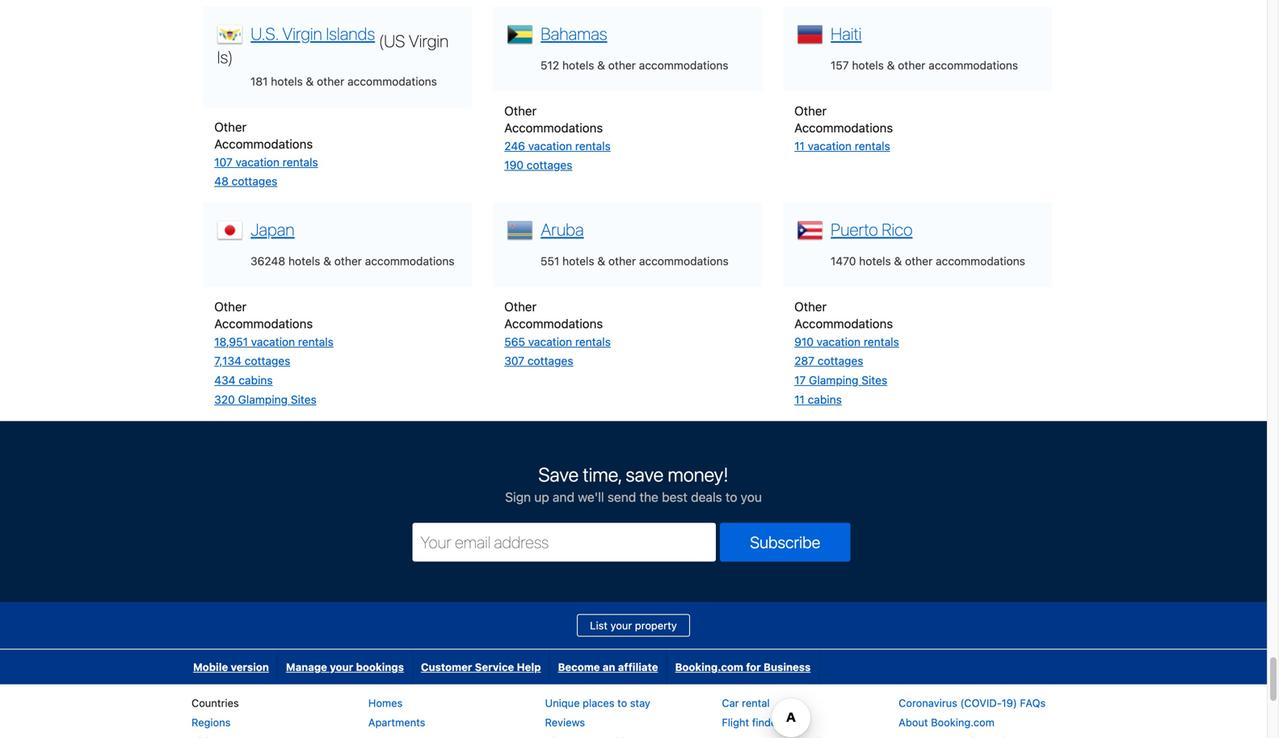 Task type: locate. For each thing, give the bounding box(es) containing it.
coronavirus (covid-19) faqs link
[[899, 698, 1046, 710]]

other inside other accommodations 565 vacation rentals 307 cottages
[[505, 299, 537, 314]]

1 horizontal spatial cabins
[[808, 393, 842, 406]]

other down rico
[[905, 255, 933, 268]]

service
[[475, 662, 514, 674]]

cottages down 565 vacation rentals link
[[528, 355, 574, 368]]

cabins down 17 glamping sites link
[[808, 393, 842, 406]]

rentals for japan
[[298, 335, 334, 349]]

other inside other accommodations 107 vacation rentals 48 cottages
[[214, 119, 247, 134]]

aruba
[[541, 219, 584, 240]]

551 hotels & other accommodations
[[541, 255, 729, 268]]

1 horizontal spatial to
[[726, 490, 738, 505]]

faqs
[[1021, 698, 1046, 710]]

107
[[214, 155, 233, 169]]

0 vertical spatial your
[[611, 620, 632, 632]]

107 vacation rentals link
[[214, 155, 318, 169]]

accommodations
[[505, 120, 603, 135], [795, 120, 893, 135], [214, 136, 313, 151], [214, 316, 313, 331], [505, 316, 603, 331], [795, 316, 893, 331]]

vacation inside other accommodations 910 vacation rentals 287 cottages 17 glamping sites 11 cabins
[[817, 335, 861, 349]]

cottages inside other accommodations 910 vacation rentals 287 cottages 17 glamping sites 11 cabins
[[818, 355, 864, 368]]

cottages for puerto rico
[[818, 355, 864, 368]]

other up 107
[[214, 119, 247, 134]]

157 hotels & other accommodations
[[831, 58, 1019, 72]]

other accommodations 11 vacation rentals
[[795, 103, 893, 153]]

japan link
[[247, 217, 295, 240]]

sites inside other accommodations 910 vacation rentals 287 cottages 17 glamping sites 11 cabins
[[862, 374, 888, 387]]

0 vertical spatial glamping
[[809, 374, 859, 387]]

&
[[598, 58, 605, 72], [887, 58, 895, 72], [306, 75, 314, 88], [323, 255, 331, 268], [598, 255, 606, 268], [895, 255, 902, 268]]

cabins down 7,134 cottages link
[[239, 374, 273, 387]]

other inside other accommodations 18,951 vacation rentals 7,134 cottages 434 cabins 320 glamping sites
[[214, 299, 247, 314]]

vacation for aruba
[[528, 335, 572, 349]]

vacation for haiti
[[808, 139, 852, 153]]

u.s. virgin islands link
[[247, 21, 375, 43]]

& for aruba
[[598, 255, 606, 268]]

sites inside other accommodations 18,951 vacation rentals 7,134 cottages 434 cabins 320 glamping sites
[[291, 393, 317, 406]]

rentals inside other accommodations 18,951 vacation rentals 7,134 cottages 434 cabins 320 glamping sites
[[298, 335, 334, 349]]

rentals for haiti
[[855, 139, 891, 153]]

190
[[505, 159, 524, 172]]

accommodations for haiti
[[929, 58, 1019, 72]]

cabins
[[239, 374, 273, 387], [808, 393, 842, 406]]

vacation
[[528, 139, 572, 153], [808, 139, 852, 153], [236, 155, 280, 169], [251, 335, 295, 349], [528, 335, 572, 349], [817, 335, 861, 349]]

307
[[505, 355, 525, 368]]

rentals inside other accommodations 107 vacation rentals 48 cottages
[[283, 155, 318, 169]]

coronavirus (covid-19) faqs about booking.com
[[899, 698, 1046, 729]]

other inside other accommodations 246 vacation rentals 190 cottages
[[505, 103, 537, 118]]

vacation inside other accommodations 107 vacation rentals 48 cottages
[[236, 155, 280, 169]]

sign
[[505, 490, 531, 505]]

other accommodations 565 vacation rentals 307 cottages
[[505, 299, 611, 368]]

bookings
[[356, 662, 404, 674]]

0 vertical spatial cabins
[[239, 374, 273, 387]]

hotels right 512
[[563, 58, 594, 72]]

& right 157
[[887, 58, 895, 72]]

other up 18,951
[[214, 299, 247, 314]]

1 horizontal spatial virgin
[[409, 31, 449, 51]]

car rental flight finder
[[722, 698, 781, 729]]

other up "11 vacation rentals" link
[[795, 103, 827, 118]]

2 11 from the top
[[795, 393, 805, 406]]

mobile
[[193, 662, 228, 674]]

other right 551 on the top left
[[609, 255, 636, 268]]

sites
[[862, 374, 888, 387], [291, 393, 317, 406]]

910 vacation rentals link
[[795, 335, 900, 349]]

other right 157
[[898, 58, 926, 72]]

glamping inside other accommodations 910 vacation rentals 287 cottages 17 glamping sites 11 cabins
[[809, 374, 859, 387]]

accommodations up "11 vacation rentals" link
[[795, 120, 893, 135]]

save
[[626, 464, 664, 486]]

accommodations inside other accommodations 565 vacation rentals 307 cottages
[[505, 316, 603, 331]]

glamping down 287 cottages link
[[809, 374, 859, 387]]

accommodations for japan
[[214, 316, 313, 331]]

accommodations for u.s. virgin islands
[[348, 75, 437, 88]]

0 horizontal spatial booking.com
[[675, 662, 744, 674]]

other right 512
[[609, 58, 636, 72]]

accommodations for japan
[[365, 255, 455, 268]]

other for japan
[[334, 255, 362, 268]]

car
[[722, 698, 739, 710]]

save time, save money! sign up and we'll send the best deals to you
[[505, 464, 762, 505]]

512 hotels & other accommodations
[[541, 58, 729, 72]]

& right 551 on the top left
[[598, 255, 606, 268]]

your right list
[[611, 620, 632, 632]]

other down (us virgin is)
[[317, 75, 345, 88]]

& for puerto rico
[[895, 255, 902, 268]]

to
[[726, 490, 738, 505], [618, 698, 628, 710]]

your for manage
[[330, 662, 353, 674]]

cottages down 107 vacation rentals link
[[232, 175, 278, 188]]

main content
[[185, 0, 1082, 421]]

accommodations for puerto rico
[[795, 316, 893, 331]]

main content containing u.s. virgin islands
[[185, 0, 1082, 421]]

0 horizontal spatial your
[[330, 662, 353, 674]]

countries regions
[[192, 698, 239, 729]]

307 cottages link
[[505, 355, 574, 368]]

unique places to stay link
[[545, 698, 651, 710]]

& down bahamas
[[598, 58, 605, 72]]

0 horizontal spatial cabins
[[239, 374, 273, 387]]

other accommodations 18,951 vacation rentals 7,134 cottages 434 cabins 320 glamping sites
[[214, 299, 334, 406]]

1 horizontal spatial sites
[[862, 374, 888, 387]]

& for japan
[[323, 255, 331, 268]]

accommodations for aruba
[[639, 255, 729, 268]]

1 vertical spatial your
[[330, 662, 353, 674]]

other up 246
[[505, 103, 537, 118]]

rentals inside other accommodations 11 vacation rentals
[[855, 139, 891, 153]]

1 horizontal spatial glamping
[[809, 374, 859, 387]]

navigation
[[185, 650, 820, 685]]

vacation for japan
[[251, 335, 295, 349]]

accommodations up 246 vacation rentals link
[[505, 120, 603, 135]]

& right 36248
[[323, 255, 331, 268]]

17 glamping sites link
[[795, 374, 888, 387]]

accommodations up 565 vacation rentals link
[[505, 316, 603, 331]]

apartments
[[368, 717, 426, 729]]

48 cottages link
[[214, 175, 278, 188]]

booking.com for business link
[[667, 650, 819, 685]]

property
[[635, 620, 677, 632]]

sites down 910 vacation rentals link
[[862, 374, 888, 387]]

vacation inside other accommodations 565 vacation rentals 307 cottages
[[528, 335, 572, 349]]

& down rico
[[895, 255, 902, 268]]

cottages up 17 glamping sites link
[[818, 355, 864, 368]]

other for u.s. virgin islands
[[214, 119, 247, 134]]

1 vertical spatial cabins
[[808, 393, 842, 406]]

cottages inside other accommodations 107 vacation rentals 48 cottages
[[232, 175, 278, 188]]

save time, save money! footer
[[0, 421, 1268, 739]]

regions link
[[192, 717, 231, 729]]

puerto
[[831, 219, 879, 240]]

190 cottages link
[[505, 159, 573, 172]]

vacation for u.s. virgin islands
[[236, 155, 280, 169]]

other accommodations 246 vacation rentals 190 cottages
[[505, 103, 611, 172]]

11
[[795, 139, 805, 153], [795, 393, 805, 406]]

booking.com down coronavirus (covid-19) faqs link
[[931, 717, 995, 729]]

sites down 18,951 vacation rentals link
[[291, 393, 317, 406]]

& for bahamas
[[598, 58, 605, 72]]

accommodations for haiti
[[795, 120, 893, 135]]

551
[[541, 255, 560, 268]]

18,951
[[214, 335, 248, 349]]

countries link
[[192, 698, 239, 710]]

business
[[764, 662, 811, 674]]

customer service help link
[[413, 650, 549, 685]]

finder
[[752, 717, 781, 729]]

other right 36248
[[334, 255, 362, 268]]

hotels right 551 on the top left
[[563, 255, 595, 268]]

cottages down 246 vacation rentals link
[[527, 159, 573, 172]]

rentals inside other accommodations 910 vacation rentals 287 cottages 17 glamping sites 11 cabins
[[864, 335, 900, 349]]

accommodations up 107 vacation rentals link
[[214, 136, 313, 151]]

other inside other accommodations 11 vacation rentals
[[795, 103, 827, 118]]

apartments link
[[368, 717, 426, 729]]

0 horizontal spatial sites
[[291, 393, 317, 406]]

(us virgin is)
[[217, 31, 449, 67]]

cottages down 18,951 vacation rentals link
[[245, 355, 291, 368]]

is)
[[217, 47, 233, 67]]

affiliate
[[618, 662, 658, 674]]

glamping inside other accommodations 18,951 vacation rentals 7,134 cottages 434 cabins 320 glamping sites
[[238, 393, 288, 406]]

japan
[[251, 219, 295, 240]]

vacation inside other accommodations 11 vacation rentals
[[808, 139, 852, 153]]

1 horizontal spatial booking.com
[[931, 717, 995, 729]]

virgin
[[282, 23, 322, 43], [409, 31, 449, 51]]

accommodations up 18,951 vacation rentals link
[[214, 316, 313, 331]]

accommodations inside other accommodations 910 vacation rentals 287 cottages 17 glamping sites 11 cabins
[[795, 316, 893, 331]]

bahamas
[[541, 23, 608, 43]]

unique
[[545, 698, 580, 710]]

accommodations inside other accommodations 246 vacation rentals 190 cottages
[[505, 120, 603, 135]]

hotels for u.s. virgin islands
[[271, 75, 303, 88]]

other inside other accommodations 910 vacation rentals 287 cottages 17 glamping sites 11 cabins
[[795, 299, 827, 314]]

other for japan
[[214, 299, 247, 314]]

(covid-
[[961, 698, 1002, 710]]

hotels for puerto rico
[[860, 255, 891, 268]]

11 vacation rentals link
[[795, 139, 891, 153]]

0 horizontal spatial glamping
[[238, 393, 288, 406]]

hotels for bahamas
[[563, 58, 594, 72]]

your inside navigation
[[330, 662, 353, 674]]

places
[[583, 698, 615, 710]]

1 vertical spatial glamping
[[238, 393, 288, 406]]

booking.com up car
[[675, 662, 744, 674]]

cottages inside other accommodations 18,951 vacation rentals 7,134 cottages 434 cabins 320 glamping sites
[[245, 355, 291, 368]]

1 vertical spatial 11
[[795, 393, 805, 406]]

hotels right 1470 at the top right of the page
[[860, 255, 891, 268]]

rentals inside other accommodations 565 vacation rentals 307 cottages
[[576, 335, 611, 349]]

0 vertical spatial to
[[726, 490, 738, 505]]

about
[[899, 717, 929, 729]]

36248
[[251, 255, 285, 268]]

accommodations inside other accommodations 18,951 vacation rentals 7,134 cottages 434 cabins 320 glamping sites
[[214, 316, 313, 331]]

customer
[[421, 662, 472, 674]]

cottages for bahamas
[[527, 159, 573, 172]]

manage
[[286, 662, 327, 674]]

regions
[[192, 717, 231, 729]]

hotels right 36248
[[289, 255, 320, 268]]

virgin right u.s.
[[282, 23, 322, 43]]

accommodations inside other accommodations 107 vacation rentals 48 cottages
[[214, 136, 313, 151]]

181 hotels & other accommodations
[[251, 75, 437, 88]]

0 horizontal spatial virgin
[[282, 23, 322, 43]]

rentals inside other accommodations 246 vacation rentals 190 cottages
[[575, 139, 611, 153]]

1 horizontal spatial your
[[611, 620, 632, 632]]

accommodations up 910 vacation rentals link
[[795, 316, 893, 331]]

virgin inside (us virgin is)
[[409, 31, 449, 51]]

cottages inside other accommodations 565 vacation rentals 307 cottages
[[528, 355, 574, 368]]

navigation containing mobile version
[[185, 650, 820, 685]]

accommodations
[[639, 58, 729, 72], [929, 58, 1019, 72], [348, 75, 437, 88], [365, 255, 455, 268], [639, 255, 729, 268], [936, 255, 1026, 268]]

7,134
[[214, 355, 242, 368]]

& down (us virgin is)
[[306, 75, 314, 88]]

1 vertical spatial sites
[[291, 393, 317, 406]]

0 horizontal spatial to
[[618, 698, 628, 710]]

cottages inside other accommodations 246 vacation rentals 190 cottages
[[527, 159, 573, 172]]

other up 565 on the left of page
[[505, 299, 537, 314]]

0 vertical spatial sites
[[862, 374, 888, 387]]

version
[[231, 662, 269, 674]]

cottages
[[527, 159, 573, 172], [232, 175, 278, 188], [245, 355, 291, 368], [528, 355, 574, 368], [818, 355, 864, 368]]

your right manage
[[330, 662, 353, 674]]

to left stay
[[618, 698, 628, 710]]

other up 910
[[795, 299, 827, 314]]

virgin right (us
[[409, 31, 449, 51]]

287 cottages link
[[795, 355, 864, 368]]

other
[[505, 103, 537, 118], [795, 103, 827, 118], [214, 119, 247, 134], [214, 299, 247, 314], [505, 299, 537, 314], [795, 299, 827, 314]]

1 vertical spatial booking.com
[[931, 717, 995, 729]]

1 vertical spatial to
[[618, 698, 628, 710]]

0 vertical spatial 11
[[795, 139, 805, 153]]

to left you
[[726, 490, 738, 505]]

hotels right 181 in the top left of the page
[[271, 75, 303, 88]]

cottages for japan
[[245, 355, 291, 368]]

hotels for japan
[[289, 255, 320, 268]]

1 11 from the top
[[795, 139, 805, 153]]

accommodations for u.s. virgin islands
[[214, 136, 313, 151]]

434 cabins link
[[214, 374, 273, 387]]

booking.com for business
[[675, 662, 811, 674]]

u.s. virgin islands
[[251, 23, 375, 43]]

glamping down the 434 cabins link
[[238, 393, 288, 406]]

reviews link
[[545, 717, 585, 729]]

vacation inside other accommodations 18,951 vacation rentals 7,134 cottages 434 cabins 320 glamping sites
[[251, 335, 295, 349]]

hotels right 157
[[852, 58, 884, 72]]

0 vertical spatial booking.com
[[675, 662, 744, 674]]

vacation inside other accommodations 246 vacation rentals 190 cottages
[[528, 139, 572, 153]]

haiti link
[[827, 21, 862, 43]]



Task type: describe. For each thing, give the bounding box(es) containing it.
virgin for u.s.
[[282, 23, 322, 43]]

we'll
[[578, 490, 604, 505]]

navigation inside save time, save money! footer
[[185, 650, 820, 685]]

homes apartments
[[368, 698, 426, 729]]

list your property
[[590, 620, 677, 632]]

to inside unique places to stay reviews
[[618, 698, 628, 710]]

rentals for bahamas
[[575, 139, 611, 153]]

other for bahamas
[[505, 103, 537, 118]]

hotels for aruba
[[563, 255, 595, 268]]

other for haiti
[[898, 58, 926, 72]]

mobile version
[[193, 662, 269, 674]]

Your email address email field
[[413, 524, 716, 562]]

become an affiliate link
[[550, 650, 667, 685]]

other accommodations 910 vacation rentals 287 cottages 17 glamping sites 11 cabins
[[795, 299, 900, 406]]

cottages for u.s. virgin islands
[[232, 175, 278, 188]]

910
[[795, 335, 814, 349]]

hotels for haiti
[[852, 58, 884, 72]]

cabins inside other accommodations 910 vacation rentals 287 cottages 17 glamping sites 11 cabins
[[808, 393, 842, 406]]

7,134 cottages link
[[214, 355, 291, 368]]

36248 hotels & other accommodations
[[251, 255, 455, 268]]

unique places to stay reviews
[[545, 698, 651, 729]]

17
[[795, 374, 806, 387]]

help
[[517, 662, 541, 674]]

virgin for (us
[[409, 31, 449, 51]]

coronavirus
[[899, 698, 958, 710]]

rico
[[882, 219, 913, 240]]

stay
[[630, 698, 651, 710]]

rentals for aruba
[[576, 335, 611, 349]]

other for bahamas
[[609, 58, 636, 72]]

other for haiti
[[795, 103, 827, 118]]

manage your bookings link
[[278, 650, 412, 685]]

flight finder link
[[722, 717, 781, 729]]

& for haiti
[[887, 58, 895, 72]]

cottages for aruba
[[528, 355, 574, 368]]

(us
[[379, 31, 405, 51]]

& for u.s. virgin islands
[[306, 75, 314, 88]]

181
[[251, 75, 268, 88]]

customer service help
[[421, 662, 541, 674]]

become an affiliate
[[558, 662, 658, 674]]

car rental link
[[722, 698, 770, 710]]

11 inside other accommodations 11 vacation rentals
[[795, 139, 805, 153]]

1470
[[831, 255, 856, 268]]

to inside the save time, save money! sign up and we'll send the best deals to you
[[726, 490, 738, 505]]

vacation for puerto rico
[[817, 335, 861, 349]]

mobile version link
[[185, 650, 277, 685]]

money!
[[668, 464, 729, 486]]

48
[[214, 175, 229, 188]]

11 cabins link
[[795, 393, 842, 406]]

save
[[539, 464, 579, 486]]

rentals for u.s. virgin islands
[[283, 155, 318, 169]]

for
[[746, 662, 761, 674]]

cabins inside other accommodations 18,951 vacation rentals 7,134 cottages 434 cabins 320 glamping sites
[[239, 374, 273, 387]]

u.s.
[[251, 23, 279, 43]]

subscribe
[[750, 533, 821, 552]]

vacation for bahamas
[[528, 139, 572, 153]]

other for aruba
[[609, 255, 636, 268]]

puerto rico
[[831, 219, 913, 240]]

320
[[214, 393, 235, 406]]

other for puerto rico
[[795, 299, 827, 314]]

18,951 vacation rentals link
[[214, 335, 334, 349]]

accommodations for bahamas
[[505, 120, 603, 135]]

11 inside other accommodations 910 vacation rentals 287 cottages 17 glamping sites 11 cabins
[[795, 393, 805, 406]]

other for u.s. virgin islands
[[317, 75, 345, 88]]

and
[[553, 490, 575, 505]]

bahamas link
[[537, 21, 608, 43]]

512
[[541, 58, 560, 72]]

time,
[[583, 464, 622, 486]]

320 glamping sites link
[[214, 393, 317, 406]]

up
[[535, 490, 550, 505]]

best
[[662, 490, 688, 505]]

become
[[558, 662, 600, 674]]

list
[[590, 620, 608, 632]]

565
[[505, 335, 525, 349]]

your for list
[[611, 620, 632, 632]]

reviews
[[545, 717, 585, 729]]

homes
[[368, 698, 403, 710]]

you
[[741, 490, 762, 505]]

haiti
[[831, 23, 862, 43]]

287
[[795, 355, 815, 368]]

other for puerto rico
[[905, 255, 933, 268]]

accommodations for aruba
[[505, 316, 603, 331]]

accommodations for bahamas
[[639, 58, 729, 72]]

send
[[608, 490, 636, 505]]

booking.com inside "coronavirus (covid-19) faqs about booking.com"
[[931, 717, 995, 729]]

19)
[[1002, 698, 1018, 710]]

accommodations for puerto rico
[[936, 255, 1026, 268]]

rentals for puerto rico
[[864, 335, 900, 349]]

rental
[[742, 698, 770, 710]]

countries
[[192, 698, 239, 710]]

565 vacation rentals link
[[505, 335, 611, 349]]

booking.com inside booking.com for business link
[[675, 662, 744, 674]]

aruba link
[[537, 217, 584, 240]]

flight
[[722, 717, 750, 729]]

246
[[505, 139, 525, 153]]

other for aruba
[[505, 299, 537, 314]]

1470 hotels & other accommodations
[[831, 255, 1026, 268]]



Task type: vqa. For each thing, say whether or not it's contained in the screenshot.
Japan
yes



